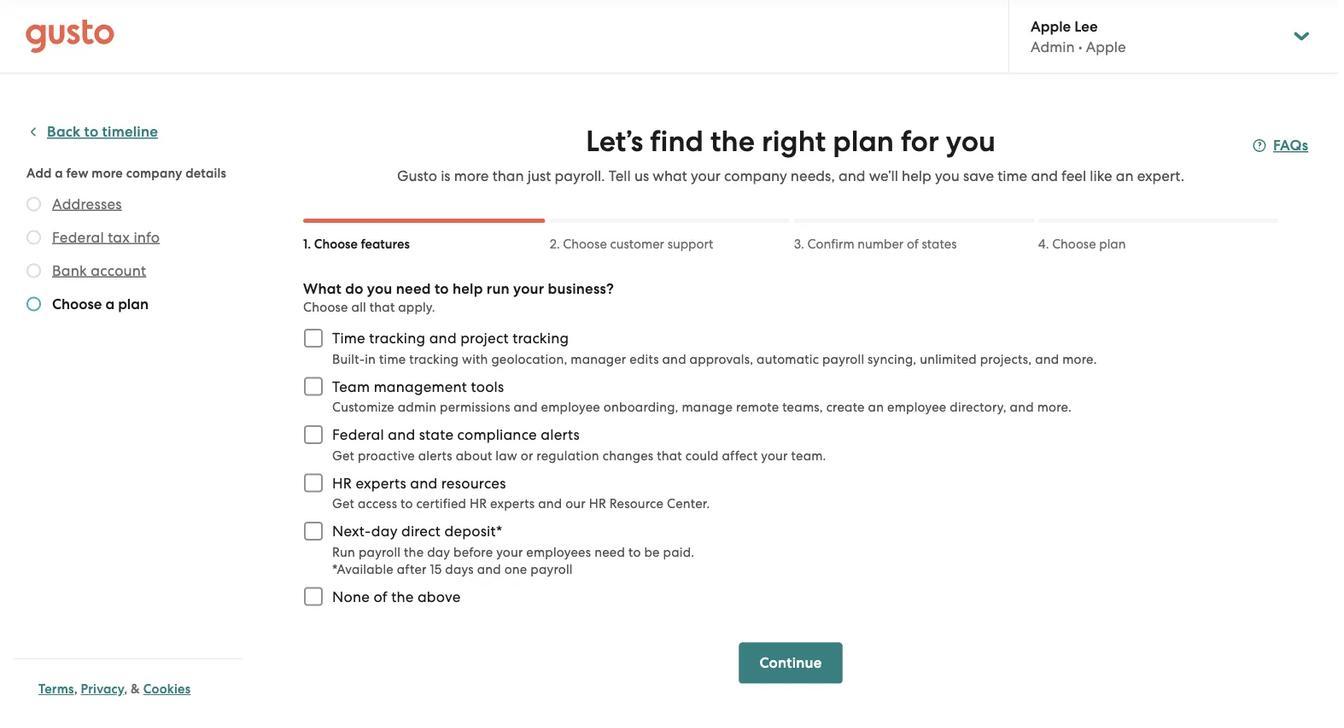 Task type: vqa. For each thing, say whether or not it's contained in the screenshot.
fit
no



Task type: locate. For each thing, give the bounding box(es) containing it.
0 vertical spatial get
[[332, 448, 355, 463]]

a
[[55, 165, 63, 181], [105, 295, 115, 313]]

a inside choose a plan 'list'
[[105, 295, 115, 313]]

direct
[[401, 523, 441, 540]]

all
[[351, 300, 366, 315]]

time right save on the top of page
[[998, 167, 1028, 184]]

built-
[[332, 351, 365, 366]]

get up the hr experts and resources option
[[332, 448, 355, 463]]

more right is
[[454, 167, 489, 184]]

0 horizontal spatial need
[[396, 280, 431, 297]]

payroll up *available
[[359, 544, 401, 559]]

0 vertical spatial federal
[[52, 228, 104, 246]]

0 vertical spatial a
[[55, 165, 63, 181]]

account
[[91, 262, 146, 279]]

add
[[26, 165, 52, 181]]

the for of
[[391, 588, 414, 605]]

experts up access
[[356, 474, 406, 491]]

alerts down state
[[418, 448, 452, 463]]

2 check image from the top
[[26, 263, 41, 278]]

about
[[456, 448, 492, 463]]

let's find the right plan for you gusto is more than just payroll. tell us what your company needs, and we'll help you save time and feel like an expert.
[[397, 124, 1185, 184]]

paid.
[[663, 544, 695, 559]]

choose down what
[[303, 300, 348, 315]]

the inside run payroll the day before your employees need to be paid. *available after 15 days and one payroll
[[404, 544, 424, 559]]

compliance
[[457, 426, 537, 443]]

payroll up the create
[[822, 351, 864, 366]]

apple right •
[[1086, 38, 1126, 55]]

hr up next-
[[332, 474, 352, 491]]

1 horizontal spatial company
[[724, 167, 787, 184]]

choose down bank
[[52, 295, 102, 313]]

alerts
[[541, 426, 580, 443], [418, 448, 452, 463]]

manager
[[571, 351, 626, 366]]

1 horizontal spatial that
[[657, 448, 682, 463]]

1 vertical spatial time
[[379, 351, 406, 366]]

0 horizontal spatial company
[[126, 165, 182, 181]]

payroll down employees
[[531, 562, 573, 576]]

experts
[[356, 474, 406, 491], [490, 496, 535, 511]]

remote
[[736, 400, 779, 415]]

day up 15
[[427, 544, 450, 559]]

a for choose
[[105, 295, 115, 313]]

a down account
[[105, 295, 115, 313]]

save
[[963, 167, 994, 184]]

above
[[418, 588, 461, 605]]

you right do
[[367, 280, 392, 297]]

resource
[[610, 496, 664, 511]]

to
[[84, 123, 98, 140], [435, 280, 449, 297], [401, 496, 413, 511], [629, 544, 641, 559]]

onboarding,
[[604, 400, 679, 415]]

choose for choose plan
[[1052, 237, 1096, 252]]

to right back
[[84, 123, 98, 140]]

1 vertical spatial check image
[[26, 263, 41, 278]]

of right none
[[374, 588, 388, 605]]

choose down feel
[[1052, 237, 1096, 252]]

info
[[134, 228, 160, 246]]

us
[[634, 167, 649, 184]]

that right all
[[370, 300, 395, 315]]

time right in
[[379, 351, 406, 366]]

*available
[[332, 562, 394, 576]]

choose for choose a plan
[[52, 295, 102, 313]]

0 horizontal spatial apple
[[1031, 17, 1071, 35]]

the for find
[[711, 124, 755, 159]]

a left few
[[55, 165, 63, 181]]

day down access
[[371, 523, 398, 540]]

0 horizontal spatial a
[[55, 165, 63, 181]]

Federal and state compliance alerts checkbox
[[295, 416, 332, 453]]

1 vertical spatial that
[[657, 448, 682, 463]]

1 horizontal spatial employee
[[887, 400, 947, 415]]

1 vertical spatial of
[[374, 588, 388, 605]]

1 horizontal spatial apple
[[1086, 38, 1126, 55]]

0 horizontal spatial of
[[374, 588, 388, 605]]

federal for federal and state compliance alerts
[[332, 426, 384, 443]]

1 horizontal spatial plan
[[833, 124, 894, 159]]

tracking up in
[[369, 330, 426, 347]]

1 vertical spatial experts
[[490, 496, 535, 511]]

and up proactive
[[388, 426, 415, 443]]

0 vertical spatial check image
[[26, 230, 41, 245]]

0 horizontal spatial alerts
[[418, 448, 452, 463]]

0 horizontal spatial employee
[[541, 400, 600, 415]]

0 vertical spatial help
[[902, 167, 932, 184]]

1 employee from the left
[[541, 400, 600, 415]]

, left privacy
[[74, 681, 78, 697]]

2 horizontal spatial plan
[[1099, 237, 1126, 252]]

1 get from the top
[[332, 448, 355, 463]]

Next-day direct deposit* checkbox
[[295, 512, 332, 550]]

time tracking and project tracking
[[332, 330, 569, 347]]

faqs button
[[1253, 135, 1309, 156]]

1 horizontal spatial need
[[595, 544, 625, 559]]

1 vertical spatial federal
[[332, 426, 384, 443]]

hr experts and resources
[[332, 474, 506, 491]]

1 horizontal spatial an
[[1116, 167, 1134, 184]]

hr right our
[[589, 496, 606, 511]]

federal
[[52, 228, 104, 246], [332, 426, 384, 443]]

•
[[1078, 38, 1083, 55]]

HR experts and resources checkbox
[[295, 464, 332, 502]]

1 vertical spatial apple
[[1086, 38, 1126, 55]]

tracking down time tracking and project tracking
[[409, 351, 459, 366]]

confirm
[[807, 237, 855, 252]]

federal up bank
[[52, 228, 104, 246]]

company down timeline
[[126, 165, 182, 181]]

than
[[492, 167, 524, 184]]

need left be in the bottom left of the page
[[595, 544, 625, 559]]

hr
[[332, 474, 352, 491], [470, 496, 487, 511], [589, 496, 606, 511]]

your
[[691, 167, 721, 184], [513, 280, 544, 297], [761, 448, 788, 463], [496, 544, 523, 559]]

approvals,
[[690, 351, 753, 366]]

day
[[371, 523, 398, 540], [427, 544, 450, 559]]

plan down like
[[1099, 237, 1126, 252]]

your right what
[[691, 167, 721, 184]]

your up one on the bottom
[[496, 544, 523, 559]]

need up apply.
[[396, 280, 431, 297]]

1 horizontal spatial time
[[998, 167, 1028, 184]]

need inside run payroll the day before your employees need to be paid. *available after 15 days and one payroll
[[595, 544, 625, 559]]

bank account
[[52, 262, 146, 279]]

0 vertical spatial time
[[998, 167, 1028, 184]]

get for federal
[[332, 448, 355, 463]]

company
[[126, 165, 182, 181], [724, 167, 787, 184]]

center.
[[667, 496, 710, 511]]

to left be in the bottom left of the page
[[629, 544, 641, 559]]

plan down account
[[118, 295, 149, 313]]

1 vertical spatial day
[[427, 544, 450, 559]]

support
[[668, 237, 713, 252]]

apple
[[1031, 17, 1071, 35], [1086, 38, 1126, 55]]

federal inside button
[[52, 228, 104, 246]]

1 vertical spatial need
[[595, 544, 625, 559]]

apple up the admin
[[1031, 17, 1071, 35]]

1 horizontal spatial ,
[[124, 681, 128, 697]]

2 vertical spatial you
[[367, 280, 392, 297]]

check image left choose a plan
[[26, 297, 41, 311]]

help right we'll
[[902, 167, 932, 184]]

and right directory,
[[1010, 400, 1034, 415]]

the right find
[[711, 124, 755, 159]]

0 horizontal spatial an
[[868, 400, 884, 415]]

to down hr experts and resources
[[401, 496, 413, 511]]

home image
[[26, 19, 114, 53]]

1 horizontal spatial more
[[454, 167, 489, 184]]

employee
[[541, 400, 600, 415], [887, 400, 947, 415]]

0 vertical spatial the
[[711, 124, 755, 159]]

and down before
[[477, 562, 501, 576]]

choose for choose customer support
[[563, 237, 607, 252]]

choose up the business?
[[563, 237, 607, 252]]

certified
[[416, 496, 466, 511]]

the up after
[[404, 544, 424, 559]]

you
[[946, 124, 996, 159], [935, 167, 960, 184], [367, 280, 392, 297]]

1 horizontal spatial a
[[105, 295, 115, 313]]

continue
[[760, 654, 822, 672]]

more right few
[[92, 165, 123, 181]]

employee down syncing,
[[887, 400, 947, 415]]

choose up what
[[314, 237, 358, 252]]

your right run
[[513, 280, 544, 297]]

0 horizontal spatial federal
[[52, 228, 104, 246]]

0 vertical spatial that
[[370, 300, 395, 315]]

,
[[74, 681, 78, 697], [124, 681, 128, 697]]

hr down the resources
[[470, 496, 487, 511]]

customer
[[610, 237, 664, 252]]

help inside let's find the right plan for you gusto is more than just payroll. tell us what your company needs, and we'll help you save time and feel like an expert.
[[902, 167, 932, 184]]

gusto
[[397, 167, 437, 184]]

1 vertical spatial the
[[404, 544, 424, 559]]

1 check image from the top
[[26, 230, 41, 245]]

access
[[358, 496, 397, 511]]

you left save on the top of page
[[935, 167, 960, 184]]

0 vertical spatial need
[[396, 280, 431, 297]]

check image for bank
[[26, 263, 41, 278]]

2 get from the top
[[332, 496, 355, 511]]

cookies
[[143, 681, 191, 697]]

your inside run payroll the day before your employees need to be paid. *available after 15 days and one payroll
[[496, 544, 523, 559]]

federal and state compliance alerts
[[332, 426, 580, 443]]

plan up we'll
[[833, 124, 894, 159]]

addresses
[[52, 195, 122, 212]]

you up save on the top of page
[[946, 124, 996, 159]]

0 vertical spatial experts
[[356, 474, 406, 491]]

0 horizontal spatial hr
[[332, 474, 352, 491]]

choose for choose features
[[314, 237, 358, 252]]

1 vertical spatial help
[[453, 280, 483, 297]]

alerts up regulation
[[541, 426, 580, 443]]

plan
[[833, 124, 894, 159], [1099, 237, 1126, 252], [118, 295, 149, 313]]

terms , privacy , & cookies
[[38, 681, 191, 697]]

an right the create
[[868, 400, 884, 415]]

1 horizontal spatial experts
[[490, 496, 535, 511]]

0 vertical spatial of
[[907, 237, 919, 252]]

admin
[[1031, 38, 1075, 55]]

0 horizontal spatial help
[[453, 280, 483, 297]]

need
[[396, 280, 431, 297], [595, 544, 625, 559]]

check image
[[26, 230, 41, 245], [26, 263, 41, 278], [26, 297, 41, 311]]

check image down check icon
[[26, 230, 41, 245]]

and up certified
[[410, 474, 438, 491]]

1 horizontal spatial federal
[[332, 426, 384, 443]]

1 horizontal spatial help
[[902, 167, 932, 184]]

0 horizontal spatial payroll
[[359, 544, 401, 559]]

none
[[332, 588, 370, 605]]

to inside run payroll the day before your employees need to be paid. *available after 15 days and one payroll
[[629, 544, 641, 559]]

help
[[902, 167, 932, 184], [453, 280, 483, 297]]

the inside let's find the right plan for you gusto is more than just payroll. tell us what your company needs, and we'll help you save time and feel like an expert.
[[711, 124, 755, 159]]

help left run
[[453, 280, 483, 297]]

an inside let's find the right plan for you gusto is more than just payroll. tell us what your company needs, and we'll help you save time and feel like an expert.
[[1116, 167, 1134, 184]]

0 vertical spatial an
[[1116, 167, 1134, 184]]

2 vertical spatial the
[[391, 588, 414, 605]]

the down after
[[391, 588, 414, 605]]

0 horizontal spatial more
[[92, 165, 123, 181]]

0 vertical spatial plan
[[833, 124, 894, 159]]

you inside what do you need to help run your business? choose all that apply.
[[367, 280, 392, 297]]

employee up regulation
[[541, 400, 600, 415]]

2 , from the left
[[124, 681, 128, 697]]

addresses button
[[52, 193, 122, 214]]

2 vertical spatial check image
[[26, 297, 41, 311]]

0 vertical spatial day
[[371, 523, 398, 540]]

before
[[453, 544, 493, 559]]

apple lee admin • apple
[[1031, 17, 1126, 55]]

choose features
[[314, 237, 410, 252]]

of
[[907, 237, 919, 252], [374, 588, 388, 605]]

choose inside 'list'
[[52, 295, 102, 313]]

1 vertical spatial an
[[868, 400, 884, 415]]

and left our
[[538, 496, 562, 511]]

of left states
[[907, 237, 919, 252]]

0 horizontal spatial time
[[379, 351, 406, 366]]

1 horizontal spatial of
[[907, 237, 919, 252]]

, left &
[[124, 681, 128, 697]]

to up apply.
[[435, 280, 449, 297]]

check image left bank
[[26, 263, 41, 278]]

get up next-
[[332, 496, 355, 511]]

0 vertical spatial apple
[[1031, 17, 1071, 35]]

0 vertical spatial you
[[946, 124, 996, 159]]

time inside let's find the right plan for you gusto is more than just payroll. tell us what your company needs, and we'll help you save time and feel like an expert.
[[998, 167, 1028, 184]]

company down 'right' at the top right
[[724, 167, 787, 184]]

choose customer support
[[563, 237, 713, 252]]

1 horizontal spatial payroll
[[531, 562, 573, 576]]

1 vertical spatial get
[[332, 496, 355, 511]]

continue button
[[739, 643, 843, 684]]

2 horizontal spatial payroll
[[822, 351, 864, 366]]

1 horizontal spatial alerts
[[541, 426, 580, 443]]

that left could
[[657, 448, 682, 463]]

more. right directory,
[[1037, 400, 1072, 415]]

1 horizontal spatial day
[[427, 544, 450, 559]]

1 vertical spatial a
[[105, 295, 115, 313]]

2 vertical spatial plan
[[118, 295, 149, 313]]

1 horizontal spatial hr
[[470, 496, 487, 511]]

customize admin permissions and employee onboarding, manage remote teams, create an employee directory, and more.
[[332, 400, 1072, 415]]

0 horizontal spatial ,
[[74, 681, 78, 697]]

after
[[397, 562, 427, 576]]

15
[[430, 562, 442, 576]]

in
[[365, 351, 376, 366]]

time
[[998, 167, 1028, 184], [379, 351, 406, 366]]

0 horizontal spatial that
[[370, 300, 395, 315]]

federal down customize
[[332, 426, 384, 443]]

an right like
[[1116, 167, 1134, 184]]

experts down the resources
[[490, 496, 535, 511]]

more. right projects,
[[1063, 351, 1097, 366]]

0 horizontal spatial plan
[[118, 295, 149, 313]]



Task type: describe. For each thing, give the bounding box(es) containing it.
Time tracking and project tracking checkbox
[[295, 319, 332, 357]]

run payroll the day before your employees need to be paid. *available after 15 days and one payroll
[[332, 544, 695, 576]]

syncing,
[[868, 351, 917, 366]]

back to timeline button
[[26, 122, 158, 142]]

directory,
[[950, 400, 1007, 415]]

permissions
[[440, 400, 510, 415]]

the for payroll
[[404, 544, 424, 559]]

and up compliance
[[514, 400, 538, 415]]

need inside what do you need to help run your business? choose all that apply.
[[396, 280, 431, 297]]

check image for federal
[[26, 230, 41, 245]]

&
[[131, 681, 140, 697]]

faqs
[[1273, 137, 1309, 154]]

1 vertical spatial plan
[[1099, 237, 1126, 252]]

tracking up geolocation, on the left of page
[[513, 330, 569, 347]]

state
[[419, 426, 454, 443]]

terms
[[38, 681, 74, 697]]

number
[[858, 237, 904, 252]]

business?
[[548, 280, 614, 297]]

and down apply.
[[429, 330, 457, 347]]

deposit*
[[445, 523, 502, 540]]

get for hr
[[332, 496, 355, 511]]

what
[[303, 280, 342, 297]]

help inside what do you need to help run your business? choose all that apply.
[[453, 280, 483, 297]]

with
[[462, 351, 488, 366]]

0 horizontal spatial experts
[[356, 474, 406, 491]]

0 vertical spatial alerts
[[541, 426, 580, 443]]

days
[[445, 562, 474, 576]]

none of the above
[[332, 588, 461, 605]]

and right edits
[[662, 351, 686, 366]]

tell
[[609, 167, 631, 184]]

run
[[332, 544, 355, 559]]

that inside what do you need to help run your business? choose all that apply.
[[370, 300, 395, 315]]

let's
[[586, 124, 643, 159]]

your left team.
[[761, 448, 788, 463]]

our
[[566, 496, 586, 511]]

project
[[460, 330, 509, 347]]

run
[[487, 280, 510, 297]]

tools
[[471, 378, 504, 395]]

be
[[644, 544, 660, 559]]

back to timeline
[[47, 123, 158, 140]]

0 vertical spatial payroll
[[822, 351, 864, 366]]

customize
[[332, 400, 394, 415]]

to inside what do you need to help run your business? choose all that apply.
[[435, 280, 449, 297]]

2 employee from the left
[[887, 400, 947, 415]]

few
[[66, 165, 88, 181]]

cookies button
[[143, 679, 191, 699]]

federal tax info
[[52, 228, 160, 246]]

next-day direct deposit*
[[332, 523, 502, 540]]

is
[[441, 167, 451, 184]]

federal tax info button
[[52, 227, 160, 247]]

0 vertical spatial more.
[[1063, 351, 1097, 366]]

privacy link
[[81, 681, 124, 697]]

0 horizontal spatial day
[[371, 523, 398, 540]]

1 vertical spatial more.
[[1037, 400, 1072, 415]]

bank account button
[[52, 260, 146, 281]]

resources
[[441, 474, 506, 491]]

more inside let's find the right plan for you gusto is more than just payroll. tell us what your company needs, and we'll help you save time and feel like an expert.
[[454, 167, 489, 184]]

find
[[650, 124, 704, 159]]

1 , from the left
[[74, 681, 78, 697]]

management
[[374, 378, 467, 395]]

a for add
[[55, 165, 63, 181]]

None of the above checkbox
[[295, 578, 332, 615]]

details
[[186, 165, 226, 181]]

add a few more company details
[[26, 165, 226, 181]]

to inside button
[[84, 123, 98, 140]]

for
[[901, 124, 939, 159]]

geolocation,
[[491, 351, 567, 366]]

1 vertical spatial you
[[935, 167, 960, 184]]

states
[[922, 237, 957, 252]]

built-in time tracking with geolocation, manager edits and approvals, automatic payroll syncing, unlimited projects, and more.
[[332, 351, 1097, 366]]

automatic
[[757, 351, 819, 366]]

we'll
[[869, 167, 898, 184]]

just
[[528, 167, 551, 184]]

features
[[361, 237, 410, 252]]

1 vertical spatial alerts
[[418, 448, 452, 463]]

time
[[332, 330, 365, 347]]

3 check image from the top
[[26, 297, 41, 311]]

right
[[762, 124, 826, 159]]

and right projects,
[[1035, 351, 1059, 366]]

federal for federal tax info
[[52, 228, 104, 246]]

get proactive alerts about law or regulation changes that could affect your team.
[[332, 448, 826, 463]]

affect
[[722, 448, 758, 463]]

confirm number of states
[[807, 237, 957, 252]]

lee
[[1075, 17, 1098, 35]]

Team management tools checkbox
[[295, 368, 332, 405]]

edits
[[630, 351, 659, 366]]

your inside what do you need to help run your business? choose all that apply.
[[513, 280, 544, 297]]

1 vertical spatial payroll
[[359, 544, 401, 559]]

teams,
[[782, 400, 823, 415]]

changes
[[603, 448, 654, 463]]

2 vertical spatial payroll
[[531, 562, 573, 576]]

2 horizontal spatial hr
[[589, 496, 606, 511]]

bank
[[52, 262, 87, 279]]

admin
[[398, 400, 437, 415]]

choose a plan list
[[26, 193, 237, 318]]

regulation
[[537, 448, 599, 463]]

unlimited
[[920, 351, 977, 366]]

employees
[[526, 544, 591, 559]]

plan inside 'list'
[[118, 295, 149, 313]]

tax
[[108, 228, 130, 246]]

choose inside what do you need to help run your business? choose all that apply.
[[303, 300, 348, 315]]

check image
[[26, 197, 41, 211]]

team management tools
[[332, 378, 504, 395]]

or
[[521, 448, 533, 463]]

and inside run payroll the day before your employees need to be paid. *available after 15 days and one payroll
[[477, 562, 501, 576]]

what
[[653, 167, 687, 184]]

choose plan
[[1052, 237, 1126, 252]]

plan inside let's find the right plan for you gusto is more than just payroll. tell us what your company needs, and we'll help you save time and feel like an expert.
[[833, 124, 894, 159]]

and left we'll
[[839, 167, 865, 184]]

day inside run payroll the day before your employees need to be paid. *available after 15 days and one payroll
[[427, 544, 450, 559]]

team.
[[791, 448, 826, 463]]

company inside let's find the right plan for you gusto is more than just payroll. tell us what your company needs, and we'll help you save time and feel like an expert.
[[724, 167, 787, 184]]

payroll.
[[555, 167, 605, 184]]

like
[[1090, 167, 1112, 184]]

do
[[345, 280, 363, 297]]

get access to certified hr experts and our hr resource center.
[[332, 496, 710, 511]]

feel
[[1062, 167, 1086, 184]]

your inside let's find the right plan for you gusto is more than just payroll. tell us what your company needs, and we'll help you save time and feel like an expert.
[[691, 167, 721, 184]]

apply.
[[398, 300, 435, 315]]

could
[[686, 448, 719, 463]]

and left feel
[[1031, 167, 1058, 184]]



